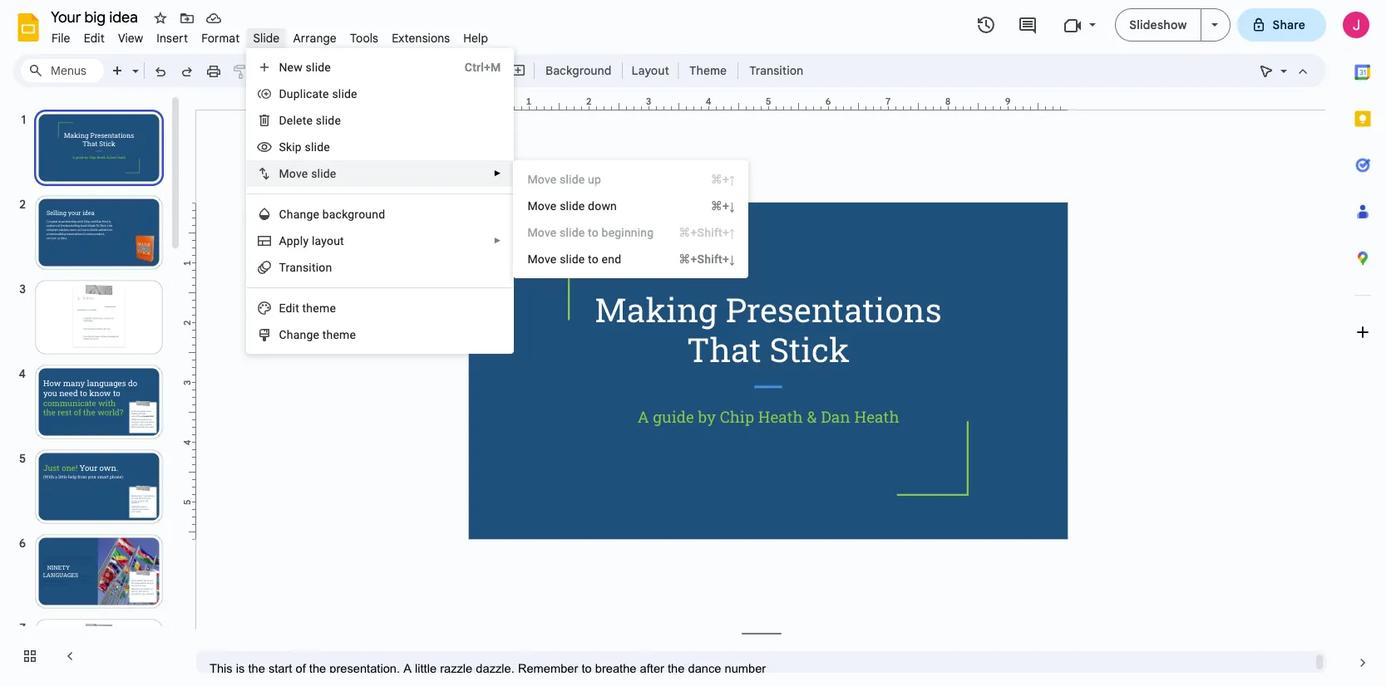 Task type: describe. For each thing, give the bounding box(es) containing it.
t
[[279, 261, 286, 274]]

skip slide s element
[[279, 141, 335, 154]]

r
[[286, 261, 290, 274]]

file
[[52, 31, 70, 46]]

move slide up u element
[[528, 173, 606, 186]]

s
[[279, 141, 286, 154]]

slideshow button
[[1116, 8, 1201, 42]]

move for move slide
[[528, 173, 557, 186]]

layout button
[[627, 58, 674, 83]]

background
[[546, 63, 612, 78]]

d e lete slide
[[279, 114, 341, 127]]

change theme t element
[[279, 329, 361, 342]]

menu bar inside menu bar banner
[[45, 22, 495, 49]]

n ew slide
[[279, 61, 331, 74]]

change b ackground
[[279, 208, 385, 221]]

d uplicate slide
[[279, 87, 357, 101]]

v for e slide
[[296, 167, 302, 180]]

d for uplicate
[[279, 87, 287, 101]]

ctrl+m
[[465, 61, 501, 74]]

delete slide e element
[[279, 114, 346, 127]]

o
[[538, 200, 545, 213]]

extensions menu item
[[385, 28, 457, 48]]

down
[[588, 200, 617, 213]]

slide right kip
[[305, 141, 330, 154]]

tools menu item
[[343, 28, 385, 48]]

slide down skip slide s element
[[311, 167, 336, 180]]

slide menu item
[[247, 28, 286, 48]]

e up kip
[[287, 114, 293, 127]]

Rename text field
[[45, 7, 147, 27]]

heme
[[326, 329, 356, 342]]

a
[[279, 235, 287, 248]]

2 to from the top
[[588, 253, 599, 266]]

arrange menu item
[[286, 28, 343, 48]]

kip
[[286, 141, 302, 154]]

n
[[279, 61, 287, 74]]

⌘+shift+down element
[[659, 251, 735, 268]]

end
[[602, 253, 621, 266]]

mo for mo v e slide
[[279, 167, 296, 180]]

move slide to be g inning
[[528, 226, 654, 240]]

m o ve slide down
[[528, 200, 617, 213]]

edit for edit the m e
[[279, 302, 299, 315]]

v for e slide to end
[[545, 253, 550, 266]]

ackground
[[329, 208, 385, 221]]

⌘+shift+↑
[[679, 226, 735, 240]]

slideshow
[[1130, 17, 1187, 32]]

m
[[319, 302, 330, 315]]

insert menu item
[[150, 28, 195, 48]]

pply
[[287, 235, 309, 248]]

live pointer settings image
[[1277, 60, 1287, 66]]

⌘+shift+up element
[[659, 225, 735, 241]]

extensions
[[392, 31, 450, 46]]

move slide v element
[[279, 167, 341, 180]]

► for a pply layout
[[494, 236, 502, 245]]

t
[[322, 329, 326, 342]]

uplicate
[[287, 87, 329, 101]]

edit for edit
[[84, 31, 105, 46]]

be
[[602, 226, 615, 240]]

⌘+shift+↓
[[679, 253, 735, 266]]

layout
[[632, 63, 669, 78]]

p
[[595, 173, 601, 186]]

⌘+down element
[[691, 198, 735, 215]]

change for change b ackground
[[279, 208, 319, 221]]



Task type: vqa. For each thing, say whether or not it's contained in the screenshot.
⌘+Shift+↑
yes



Task type: locate. For each thing, give the bounding box(es) containing it.
to left end on the left top of page
[[588, 253, 599, 266]]

g
[[615, 226, 622, 240]]

menu containing n
[[247, 48, 514, 354]]

menu item up down
[[528, 171, 735, 188]]

e down move slide to be g inning
[[550, 253, 557, 266]]

menu item containing move slide
[[528, 171, 735, 188]]

s kip slide
[[279, 141, 330, 154]]

tools
[[350, 31, 379, 46]]

edit the m e
[[279, 302, 336, 315]]

d
[[279, 87, 287, 101], [279, 114, 287, 127]]

ansition
[[290, 261, 332, 274]]

2 change from the top
[[279, 329, 319, 342]]

share
[[1273, 17, 1306, 32]]

b
[[322, 208, 329, 221]]

1 move from the top
[[528, 173, 557, 186]]

file menu item
[[45, 28, 77, 48]]

transition
[[749, 63, 804, 78]]

1 horizontal spatial edit
[[279, 302, 299, 315]]

help menu item
[[457, 28, 495, 48]]

Star checkbox
[[149, 7, 172, 30]]

format
[[201, 31, 240, 46]]

new slide n element
[[279, 61, 336, 74]]

insert
[[157, 31, 188, 46]]

u
[[588, 173, 595, 186]]

new slide with layout image
[[128, 60, 139, 66]]

view
[[118, 31, 143, 46]]

slide
[[253, 31, 280, 46]]

1 horizontal spatial mo
[[528, 253, 545, 266]]

0 vertical spatial v
[[296, 167, 302, 180]]

menu containing move slide
[[513, 161, 749, 279]]

2 ► from the top
[[494, 236, 502, 245]]

mo v e slide
[[279, 167, 336, 180]]

to inside menu item
[[588, 226, 599, 240]]

layout
[[312, 235, 344, 248]]

mo down s
[[279, 167, 296, 180]]

1 vertical spatial edit
[[279, 302, 299, 315]]

format menu item
[[195, 28, 247, 48]]

v
[[296, 167, 302, 180], [545, 253, 550, 266]]

move slide down o element
[[528, 200, 622, 213]]

slide
[[306, 61, 331, 74], [332, 87, 357, 101], [316, 114, 341, 127], [305, 141, 330, 154], [311, 167, 336, 180], [560, 173, 585, 186], [560, 200, 585, 213], [560, 226, 585, 240], [560, 253, 585, 266]]

2 d from the top
[[279, 114, 287, 127]]

presentation options image
[[1211, 23, 1218, 27]]

1 vertical spatial menu item
[[514, 220, 748, 246]]

1 change from the top
[[279, 208, 319, 221]]

mo for mo v e slide to end
[[528, 253, 545, 266]]

slide right ew
[[306, 61, 331, 74]]

inning
[[622, 226, 654, 240]]

duplicate slide d element
[[279, 87, 362, 101]]

0 vertical spatial move
[[528, 173, 557, 186]]

view menu item
[[111, 28, 150, 48]]

mode and view toolbar
[[1253, 54, 1317, 87]]

v down kip
[[296, 167, 302, 180]]

menu bar containing file
[[45, 22, 495, 49]]

a pply layout
[[279, 235, 344, 248]]

menu bar banner
[[0, 0, 1386, 687]]

move down o
[[528, 226, 557, 240]]

tab list inside menu bar banner
[[1340, 49, 1386, 640]]

0 vertical spatial edit
[[84, 31, 105, 46]]

0 vertical spatial to
[[588, 226, 599, 240]]

slide down the m o ve slide down
[[560, 226, 585, 240]]

slide left u
[[560, 173, 585, 186]]

d left the lete at the top left of page
[[279, 114, 287, 127]]

menu item
[[528, 171, 735, 188], [514, 220, 748, 246]]

move slide u p
[[528, 173, 601, 186]]

Menus field
[[21, 59, 104, 82]]

⌘+↑
[[711, 173, 735, 186]]

1 vertical spatial v
[[545, 253, 550, 266]]

menu item containing move slide to be
[[514, 220, 748, 246]]

1 vertical spatial to
[[588, 253, 599, 266]]

edit left 'the'
[[279, 302, 299, 315]]

1 d from the top
[[279, 87, 287, 101]]

change left b
[[279, 208, 319, 221]]

transition r element
[[279, 261, 337, 274]]

0 vertical spatial mo
[[279, 167, 296, 180]]

1 to from the top
[[588, 226, 599, 240]]

help
[[463, 31, 488, 46]]

navigation
[[0, 94, 183, 687]]

2 move from the top
[[528, 226, 557, 240]]

edit menu item
[[77, 28, 111, 48]]

edit inside menu item
[[84, 31, 105, 46]]

slide right the lete at the top left of page
[[316, 114, 341, 127]]

transition button
[[742, 58, 811, 83]]

move slide to beginning g element
[[528, 226, 659, 240]]

main toolbar
[[103, 58, 812, 83]]

edit down the 'rename' "text field" at the top left
[[84, 31, 105, 46]]

mo v e slide to end
[[528, 253, 621, 266]]

to
[[588, 226, 599, 240], [588, 253, 599, 266]]

slide right ve
[[560, 200, 585, 213]]

change for change t heme
[[279, 329, 319, 342]]

share button
[[1237, 8, 1327, 42]]

d down n
[[279, 87, 287, 101]]

1 vertical spatial ►
[[494, 236, 502, 245]]

mo down m
[[528, 253, 545, 266]]

application containing slideshow
[[0, 0, 1386, 687]]

v down move slide to be g inning
[[545, 253, 550, 266]]

move up o
[[528, 173, 557, 186]]

1 ► from the top
[[494, 169, 502, 178]]

ve
[[545, 200, 557, 213]]

theme button
[[682, 58, 734, 83]]

apply layout a element
[[279, 235, 349, 248]]

► for e slide
[[494, 169, 502, 178]]

to left the be
[[588, 226, 599, 240]]

1 vertical spatial move
[[528, 226, 557, 240]]

e
[[287, 114, 293, 127], [302, 167, 308, 180], [550, 253, 557, 266], [330, 302, 336, 315]]

0 vertical spatial ►
[[494, 169, 502, 178]]

1 horizontal spatial v
[[545, 253, 550, 266]]

menu bar
[[45, 22, 495, 49]]

move
[[528, 173, 557, 186], [528, 226, 557, 240]]

application
[[0, 0, 1386, 687]]

ctrl+m element
[[445, 59, 501, 76]]

edit inside menu
[[279, 302, 299, 315]]

t r ansition
[[279, 261, 332, 274]]

background button
[[538, 58, 619, 83]]

⌘+up element
[[691, 171, 735, 188]]

1 vertical spatial mo
[[528, 253, 545, 266]]

move slide to end v element
[[528, 253, 626, 266]]

0 vertical spatial menu item
[[528, 171, 735, 188]]

1 vertical spatial change
[[279, 329, 319, 342]]

e right 'the'
[[330, 302, 336, 315]]

0 horizontal spatial v
[[296, 167, 302, 180]]

m
[[528, 200, 538, 213]]

change
[[279, 208, 319, 221], [279, 329, 319, 342]]

menu item up end on the left top of page
[[514, 220, 748, 246]]

0 vertical spatial change
[[279, 208, 319, 221]]

⌘+↓
[[711, 200, 735, 213]]

arrange
[[293, 31, 337, 46]]

d for e
[[279, 114, 287, 127]]

change left t
[[279, 329, 319, 342]]

edit theme m element
[[279, 302, 341, 315]]

ew
[[287, 61, 303, 74]]

►
[[494, 169, 502, 178], [494, 236, 502, 245]]

0 horizontal spatial edit
[[84, 31, 105, 46]]

tab list
[[1340, 49, 1386, 640]]

slide down move slide to be g inning
[[560, 253, 585, 266]]

e down the s kip slide
[[302, 167, 308, 180]]

0 vertical spatial d
[[279, 87, 287, 101]]

change t heme
[[279, 329, 356, 342]]

0 horizontal spatial mo
[[279, 167, 296, 180]]

change background b element
[[279, 208, 390, 221]]

move for move slide to be
[[528, 226, 557, 240]]

theme
[[689, 63, 727, 78]]

edit
[[84, 31, 105, 46], [279, 302, 299, 315]]

menu
[[247, 48, 514, 354], [513, 161, 749, 279]]

1 vertical spatial d
[[279, 114, 287, 127]]

mo
[[279, 167, 296, 180], [528, 253, 545, 266]]

slide right uplicate
[[332, 87, 357, 101]]

the
[[302, 302, 319, 315]]

lete
[[293, 114, 313, 127]]



